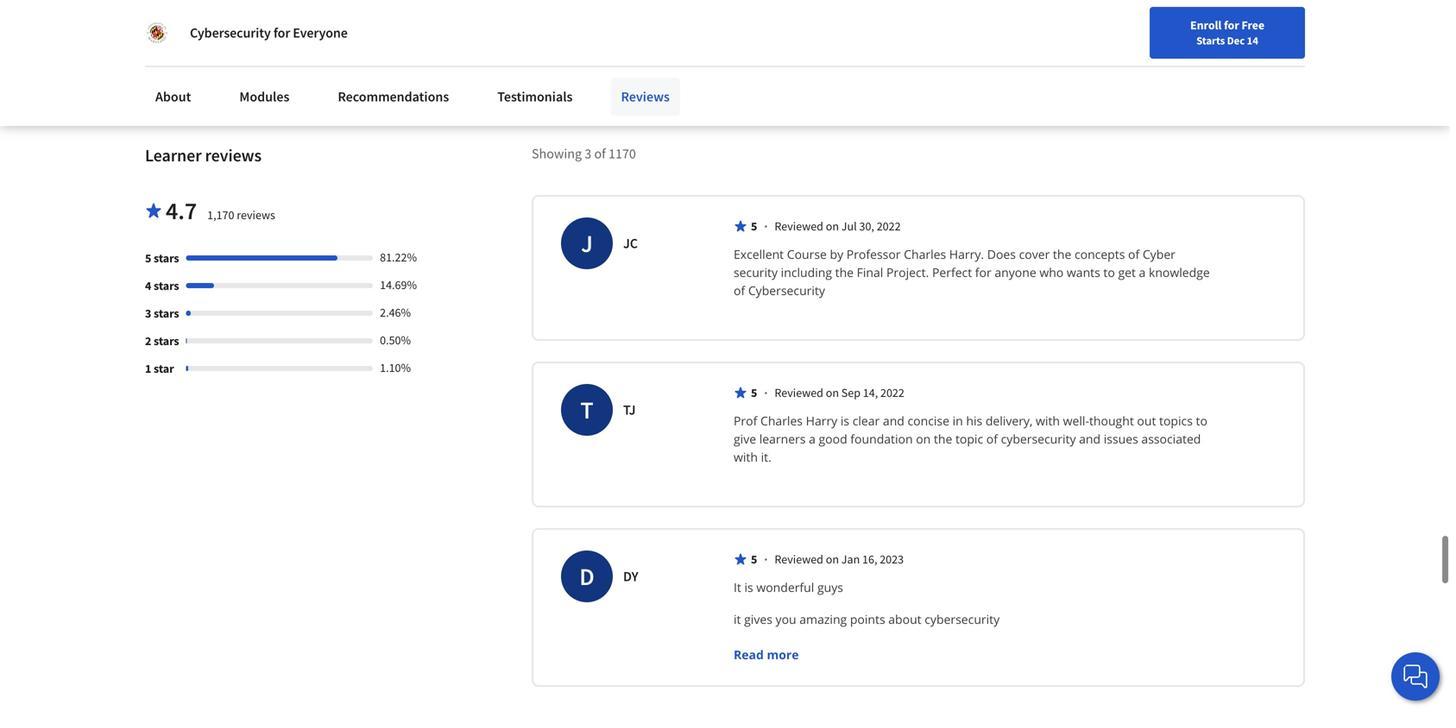 Task type: vqa. For each thing, say whether or not it's contained in the screenshot.
What can I do with my certificates once I've earned them? DROPDOWN BUTTON
no



Task type: describe. For each thing, give the bounding box(es) containing it.
experience.
[[161, 33, 227, 50]]

is inside prof charles harry is clear and concise in his delivery, with well-thought out topics to give learners a good foundation on the topic of cybersecurity and issues associated with it.
[[841, 413, 849, 429]]

delivery,
[[986, 413, 1033, 429]]

addition
[[747, 647, 794, 664]]

and up the foundation
[[883, 413, 905, 429]]

been
[[284, 12, 313, 29]]

give
[[734, 431, 756, 447]]

read
[[734, 647, 764, 663]]

including
[[781, 264, 832, 281]]

dec
[[1227, 34, 1245, 47]]

dy
[[623, 568, 638, 585]]

so inside it gives you amazing points about cybersecurity in addition to that it is not only for professionals it is for all thank you so much
[[793, 702, 806, 711]]

concise
[[908, 413, 950, 429]]

english button
[[1088, 0, 1192, 56]]

limits."
[[1051, 54, 1091, 71]]

who
[[1040, 264, 1064, 281]]

to inside excellent course by professor charles harry. does cover the concepts of cyber security including the final project. perfect for anyone who wants to get a knowledge of cybersecurity
[[1104, 264, 1115, 281]]

reviews for learner reviews
[[205, 145, 262, 166]]

on for t
[[826, 385, 839, 401]]

and down able on the left top of the page
[[191, 12, 213, 29]]

coursera
[[1051, 33, 1103, 50]]

2023
[[880, 552, 904, 567]]

just
[[1138, 0, 1159, 9]]

a inside prof charles harry is clear and concise in his delivery, with well-thought out topics to give learners a good foundation on the topic of cybersecurity and issues associated with it.
[[809, 431, 816, 447]]

reviews link
[[611, 78, 680, 116]]

is right "professionals"
[[1018, 647, 1026, 664]]

own
[[352, 0, 377, 9]]

"to
[[161, 0, 180, 9]]

english
[[1119, 19, 1161, 37]]

in for his
[[953, 413, 963, 429]]

14
[[1247, 34, 1258, 47]]

university of maryland, college park image
[[145, 21, 169, 45]]

gives
[[744, 611, 772, 628]]

has
[[261, 12, 281, 29]]

professor
[[847, 246, 901, 263]]

0 horizontal spatial with
[[734, 449, 758, 465]]

read more button
[[734, 646, 799, 664]]

is left the not
[[848, 647, 857, 664]]

"to be able to take courses at my own pace and rhythm has been an amazing experience. i can learn whenever it fits my schedule and mood."
[[161, 0, 382, 71]]

does
[[987, 246, 1016, 263]]

and down well-
[[1079, 431, 1101, 447]]

cybersecurity for everyone
[[190, 24, 348, 41]]

reviewed on jan 16, 2023
[[775, 552, 904, 567]]

of inside prof charles harry is clear and concise in his delivery, with well-thought out topics to give learners a good foundation on the topic of cybersecurity and issues associated with it.
[[986, 431, 998, 447]]

stars for 5 stars
[[154, 250, 179, 266]]

in for addition
[[734, 647, 744, 664]]

0.50%
[[380, 332, 411, 348]]

schedule
[[181, 54, 233, 71]]

5 up 4
[[145, 250, 151, 266]]

associated
[[1142, 431, 1201, 447]]

mood."
[[261, 54, 303, 71]]

his
[[966, 413, 983, 429]]

it right "professionals"
[[1007, 647, 1014, 664]]

learner reviews
[[145, 145, 262, 166]]

of down security
[[734, 282, 745, 299]]

starts
[[1197, 34, 1225, 47]]

4 stars
[[145, 278, 179, 294]]

reviewed for d
[[775, 552, 823, 567]]

than
[[1210, 12, 1236, 29]]

recommendations link
[[327, 78, 459, 116]]

points
[[850, 611, 885, 628]]

jc
[[623, 235, 638, 252]]

job:
[[1080, 12, 1102, 29]]

about inside "learning isn't just about being better at your job: it's so much more than that. coursera allows me to learn without limits."
[[1162, 0, 1196, 9]]

1 button
[[1203, 11, 1252, 53]]

learner
[[145, 145, 202, 166]]

5 stars
[[145, 250, 179, 266]]

anyone
[[995, 264, 1036, 281]]

0 vertical spatial you
[[776, 611, 796, 628]]

excellent
[[734, 246, 784, 263]]

5 for j
[[751, 218, 757, 234]]

harry.
[[949, 246, 984, 263]]

foundation
[[851, 431, 913, 447]]

2 stars
[[145, 333, 179, 349]]

perfect
[[932, 264, 972, 281]]

courses
[[270, 0, 315, 9]]

"learning
[[1051, 0, 1108, 9]]

about
[[155, 88, 191, 105]]

that.
[[1239, 12, 1266, 29]]

modules link
[[229, 78, 300, 116]]

1 star
[[145, 361, 174, 376]]

2022 for t
[[880, 385, 905, 401]]

charles inside excellent course by professor charles harry. does cover the concepts of cyber security including the final project. perfect for anyone who wants to get a knowledge of cybersecurity
[[904, 246, 946, 263]]

1 vertical spatial you
[[769, 702, 790, 711]]

of up get
[[1128, 246, 1140, 263]]

0 vertical spatial the
[[1053, 246, 1072, 263]]

without
[[1214, 33, 1259, 50]]

much inside it gives you amazing points about cybersecurity in addition to that it is not only for professionals it is for all thank you so much
[[809, 702, 841, 711]]

cybersecurity inside excellent course by professor charles harry. does cover the concepts of cyber security including the final project. perfect for anyone who wants to get a knowledge of cybersecurity
[[748, 282, 825, 299]]

jul
[[841, 218, 857, 234]]

pace
[[161, 12, 188, 29]]

for inside excellent course by professor charles harry. does cover the concepts of cyber security including the final project. perfect for anyone who wants to get a knowledge of cybersecurity
[[975, 264, 992, 281]]

enroll
[[1190, 17, 1222, 33]]

of left 1170
[[594, 145, 606, 162]]

can
[[236, 33, 257, 50]]

that
[[812, 647, 834, 664]]

an
[[315, 12, 330, 29]]

about link
[[145, 78, 201, 116]]

and down can
[[236, 54, 258, 71]]

"learning isn't just about being better at your job: it's so much more than that. coursera allows me to learn without limits."
[[1051, 0, 1283, 71]]

reviewed for t
[[775, 385, 823, 401]]

4
[[145, 278, 151, 294]]

reviewed on jul 30, 2022
[[775, 218, 901, 234]]

stars for 2 stars
[[154, 333, 179, 349]]

showing 3 of 1170
[[532, 145, 636, 162]]

show notifications image
[[1217, 22, 1238, 42]]

reviews for 1,170 reviews
[[237, 207, 275, 223]]

reviewed on sep 14, 2022
[[775, 385, 905, 401]]

1 horizontal spatial 3
[[585, 145, 592, 162]]

1,170 reviews
[[207, 207, 275, 223]]

thought
[[1089, 413, 1134, 429]]

2022 for j
[[877, 218, 901, 234]]

0 vertical spatial cybersecurity
[[190, 24, 271, 41]]

cover
[[1019, 246, 1050, 263]]

harry
[[806, 413, 838, 429]]

issues
[[1104, 431, 1138, 447]]

3 stars
[[145, 306, 179, 321]]

16,
[[862, 552, 877, 567]]



Task type: locate. For each thing, give the bounding box(es) containing it.
2 horizontal spatial the
[[1053, 246, 1072, 263]]

stars right 4
[[154, 278, 179, 294]]

1 horizontal spatial my
[[332, 0, 349, 9]]

5 up excellent
[[751, 218, 757, 234]]

a down harry
[[809, 431, 816, 447]]

1 vertical spatial the
[[835, 264, 854, 281]]

j
[[581, 228, 593, 259]]

1 for 1 star
[[145, 361, 151, 376]]

on down concise
[[916, 431, 931, 447]]

0 vertical spatial reviews
[[205, 145, 262, 166]]

1 left that.
[[1233, 14, 1238, 27]]

wants
[[1067, 264, 1100, 281]]

0 vertical spatial about
[[1162, 0, 1196, 9]]

0 vertical spatial my
[[332, 0, 349, 9]]

0 horizontal spatial learn
[[259, 33, 289, 50]]

clear
[[853, 413, 880, 429]]

tj
[[623, 401, 636, 419]]

1 horizontal spatial much
[[1141, 12, 1174, 29]]

3 reviewed from the top
[[775, 552, 823, 567]]

whenever
[[292, 33, 349, 50]]

project.
[[887, 264, 929, 281]]

you right gives
[[776, 611, 796, 628]]

a right get
[[1139, 264, 1146, 281]]

0 horizontal spatial 3
[[145, 306, 151, 321]]

more inside read more button
[[767, 647, 799, 663]]

the up the who
[[1053, 246, 1072, 263]]

1 vertical spatial with
[[734, 449, 758, 465]]

much inside "learning isn't just about being better at your job: it's so much more than that. coursera allows me to learn without limits."
[[1141, 12, 1174, 29]]

it.
[[761, 449, 772, 465]]

security
[[734, 264, 778, 281]]

with
[[1036, 413, 1060, 429], [734, 449, 758, 465]]

2022 right 30,
[[877, 218, 901, 234]]

1 horizontal spatial cybersecurity
[[1001, 431, 1076, 447]]

in inside it gives you amazing points about cybersecurity in addition to that it is not only for professionals it is for all thank you so much
[[734, 647, 744, 664]]

my left own
[[332, 0, 349, 9]]

1 learn from the left
[[259, 33, 289, 50]]

you right 'thank'
[[769, 702, 790, 711]]

1 vertical spatial my
[[161, 54, 178, 71]]

on for j
[[826, 218, 839, 234]]

at right better
[[1272, 0, 1283, 9]]

cybersecurity up "professionals"
[[925, 611, 1000, 628]]

0 horizontal spatial much
[[809, 702, 841, 711]]

5 for t
[[751, 385, 757, 401]]

1 horizontal spatial a
[[1139, 264, 1146, 281]]

1 vertical spatial cybersecurity
[[925, 611, 1000, 628]]

1 left the star
[[145, 361, 151, 376]]

cybersecurity inside it gives you amazing points about cybersecurity in addition to that it is not only for professionals it is for all thank you so much
[[925, 611, 1000, 628]]

with left well-
[[1036, 413, 1060, 429]]

1 vertical spatial reviews
[[237, 207, 275, 223]]

reviews right learner
[[205, 145, 262, 166]]

5 for d
[[751, 552, 757, 567]]

knowledge
[[1149, 264, 1210, 281]]

being
[[1199, 0, 1231, 9]]

better
[[1234, 0, 1269, 9]]

stars for 3 stars
[[154, 306, 179, 321]]

in left addition
[[734, 647, 744, 664]]

not
[[860, 647, 879, 664]]

stars down 4 stars
[[154, 306, 179, 321]]

for up dec on the top
[[1224, 17, 1239, 33]]

81.22%
[[380, 250, 417, 265]]

1 reviewed from the top
[[775, 218, 823, 234]]

to right topics on the bottom right of the page
[[1196, 413, 1208, 429]]

1 at from the left
[[317, 0, 329, 9]]

0 vertical spatial 1
[[1233, 14, 1238, 27]]

1 horizontal spatial learn
[[1182, 33, 1211, 50]]

excellent course by professor charles harry. does cover the concepts of cyber security including the final project. perfect for anyone who wants to get a knowledge of cybersecurity
[[734, 246, 1213, 299]]

to inside "learning isn't just about being better at your job: it's so much more than that. coursera allows me to learn without limits."
[[1167, 33, 1179, 50]]

2 stars from the top
[[154, 278, 179, 294]]

1,170
[[207, 207, 234, 223]]

it's
[[1105, 12, 1122, 29]]

1 for 1
[[1233, 14, 1238, 27]]

to left get
[[1104, 264, 1115, 281]]

0 horizontal spatial so
[[793, 702, 806, 711]]

to inside it gives you amazing points about cybersecurity in addition to that it is not only for professionals it is for all thank you so much
[[797, 647, 809, 664]]

d
[[579, 562, 595, 592]]

free
[[1242, 17, 1265, 33]]

your
[[1051, 12, 1078, 29]]

0 horizontal spatial cybersecurity
[[190, 24, 271, 41]]

0 vertical spatial with
[[1036, 413, 1060, 429]]

topic
[[956, 431, 983, 447]]

with down give
[[734, 449, 758, 465]]

charles up project.
[[904, 246, 946, 263]]

1 vertical spatial 1
[[145, 361, 151, 376]]

amazing down guys
[[800, 611, 847, 628]]

at up an
[[317, 0, 329, 9]]

is left clear
[[841, 413, 849, 429]]

0 horizontal spatial at
[[317, 0, 329, 9]]

2.46%
[[380, 305, 411, 320]]

for left all
[[734, 666, 750, 682]]

0 horizontal spatial 1
[[145, 361, 151, 376]]

1 stars from the top
[[154, 250, 179, 266]]

to inside "to be able to take courses at my own pace and rhythm has been an amazing experience. i can learn whenever it fits my schedule and mood."
[[228, 0, 240, 9]]

1 horizontal spatial the
[[934, 431, 952, 447]]

to up the rhythm
[[228, 0, 240, 9]]

0 horizontal spatial amazing
[[333, 12, 382, 29]]

be
[[183, 0, 198, 9]]

1 horizontal spatial about
[[1162, 0, 1196, 9]]

at inside "learning isn't just about being better at your job: it's so much more than that. coursera allows me to learn without limits."
[[1272, 0, 1283, 9]]

2 vertical spatial the
[[934, 431, 952, 447]]

wonderful
[[756, 579, 814, 596]]

on
[[826, 218, 839, 234], [826, 385, 839, 401], [916, 431, 931, 447], [826, 552, 839, 567]]

charles up learners
[[760, 413, 803, 429]]

amazing inside it gives you amazing points about cybersecurity in addition to that it is not only for professionals it is for all thank you so much
[[800, 611, 847, 628]]

1 horizontal spatial charles
[[904, 246, 946, 263]]

my down experience.
[[161, 54, 178, 71]]

it gives you amazing points about cybersecurity in addition to that it is not only for professionals it is for all thank you so much
[[734, 611, 1030, 711]]

reviewed up harry
[[775, 385, 823, 401]]

learn inside "to be able to take courses at my own pace and rhythm has been an amazing experience. i can learn whenever it fits my schedule and mood."
[[259, 33, 289, 50]]

cybersecurity down able on the left top of the page
[[190, 24, 271, 41]]

by
[[830, 246, 843, 263]]

0 vertical spatial cybersecurity
[[1001, 431, 1076, 447]]

0 vertical spatial charles
[[904, 246, 946, 263]]

it right that
[[838, 647, 845, 664]]

None search field
[[246, 11, 660, 45]]

so right 'it's'
[[1125, 12, 1138, 29]]

4 stars from the top
[[154, 333, 179, 349]]

testimonials link
[[487, 78, 583, 116]]

at inside "to be able to take courses at my own pace and rhythm has been an amazing experience. i can learn whenever it fits my schedule and mood."
[[317, 0, 329, 9]]

reviewed up course
[[775, 218, 823, 234]]

1.10%
[[380, 360, 411, 376]]

about right points
[[888, 611, 922, 628]]

2 reviewed from the top
[[775, 385, 823, 401]]

1 vertical spatial 3
[[145, 306, 151, 321]]

0 vertical spatial reviewed
[[775, 218, 823, 234]]

1 horizontal spatial more
[[1176, 12, 1207, 29]]

in inside prof charles harry is clear and concise in his delivery, with well-thought out topics to give learners a good foundation on the topic of cybersecurity and issues associated with it.
[[953, 413, 963, 429]]

learn for more
[[1182, 33, 1211, 50]]

guys
[[817, 579, 843, 596]]

amazing down own
[[333, 12, 382, 29]]

learners
[[759, 431, 806, 447]]

1 horizontal spatial in
[[953, 413, 963, 429]]

only
[[882, 647, 906, 664]]

0 horizontal spatial about
[[888, 611, 922, 628]]

5 up "prof"
[[751, 385, 757, 401]]

to right 'me'
[[1167, 33, 1179, 50]]

for down harry.
[[975, 264, 992, 281]]

it left fits
[[351, 33, 359, 50]]

so right 'thank'
[[793, 702, 806, 711]]

1 vertical spatial charles
[[760, 413, 803, 429]]

in left his
[[953, 413, 963, 429]]

stars up 4 stars
[[154, 250, 179, 266]]

3 stars from the top
[[154, 306, 179, 321]]

1 inside "1" button
[[1233, 14, 1238, 27]]

on left the jul
[[826, 218, 839, 234]]

3 right showing
[[585, 145, 592, 162]]

1 vertical spatial a
[[809, 431, 816, 447]]

more up starts
[[1176, 12, 1207, 29]]

modules
[[239, 88, 289, 105]]

to
[[228, 0, 240, 9], [1167, 33, 1179, 50], [1104, 264, 1115, 281], [1196, 413, 1208, 429], [797, 647, 809, 664]]

the down concise
[[934, 431, 952, 447]]

1 horizontal spatial with
[[1036, 413, 1060, 429]]

the down by
[[835, 264, 854, 281]]

0 vertical spatial so
[[1125, 12, 1138, 29]]

for inside enroll for free starts dec 14
[[1224, 17, 1239, 33]]

cybersecurity down the including
[[748, 282, 825, 299]]

thank
[[734, 702, 766, 711]]

4.7
[[166, 196, 197, 226]]

good
[[819, 431, 847, 447]]

at for better
[[1272, 0, 1283, 9]]

0 horizontal spatial in
[[734, 647, 744, 664]]

a inside excellent course by professor charles harry. does cover the concepts of cyber security including the final project. perfect for anyone who wants to get a knowledge of cybersecurity
[[1139, 264, 1146, 281]]

1 horizontal spatial amazing
[[800, 611, 847, 628]]

about right just
[[1162, 0, 1196, 9]]

1 vertical spatial 2022
[[880, 385, 905, 401]]

learn down has
[[259, 33, 289, 50]]

0 vertical spatial 3
[[585, 145, 592, 162]]

charles inside prof charles harry is clear and concise in his delivery, with well-thought out topics to give learners a good foundation on the topic of cybersecurity and issues associated with it.
[[760, 413, 803, 429]]

1 horizontal spatial at
[[1272, 0, 1283, 9]]

2 vertical spatial reviewed
[[775, 552, 823, 567]]

sep
[[841, 385, 861, 401]]

to left that
[[797, 647, 809, 664]]

about
[[1162, 0, 1196, 9], [888, 611, 922, 628]]

cybersecurity inside prof charles harry is clear and concise in his delivery, with well-thought out topics to give learners a good foundation on the topic of cybersecurity and issues associated with it.
[[1001, 431, 1076, 447]]

1 horizontal spatial so
[[1125, 12, 1138, 29]]

it inside "to be able to take courses at my own pace and rhythm has been an amazing experience. i can learn whenever it fits my schedule and mood."
[[351, 33, 359, 50]]

learn inside "learning isn't just about being better at your job: it's so much more than that. coursera allows me to learn without limits."
[[1182, 33, 1211, 50]]

cybersecurity down the delivery,
[[1001, 431, 1076, 447]]

3 up 2
[[145, 306, 151, 321]]

testimonials
[[497, 88, 573, 105]]

prof charles harry is clear and concise in his delivery, with well-thought out topics to give learners a good foundation on the topic of cybersecurity and issues associated with it.
[[734, 413, 1211, 465]]

amazing inside "to be able to take courses at my own pace and rhythm has been an amazing experience. i can learn whenever it fits my schedule and mood."
[[333, 12, 382, 29]]

3
[[585, 145, 592, 162], [145, 306, 151, 321]]

0 vertical spatial amazing
[[333, 12, 382, 29]]

2
[[145, 333, 151, 349]]

0 vertical spatial much
[[1141, 12, 1174, 29]]

0 vertical spatial in
[[953, 413, 963, 429]]

get
[[1118, 264, 1136, 281]]

is
[[841, 413, 849, 429], [745, 579, 753, 596], [848, 647, 857, 664], [1018, 647, 1026, 664]]

2022
[[877, 218, 901, 234], [880, 385, 905, 401]]

prof
[[734, 413, 757, 429]]

for up mood."
[[273, 24, 290, 41]]

on inside prof charles harry is clear and concise in his delivery, with well-thought out topics to give learners a good foundation on the topic of cybersecurity and issues associated with it.
[[916, 431, 931, 447]]

0 horizontal spatial more
[[767, 647, 799, 663]]

1 vertical spatial more
[[767, 647, 799, 663]]

it left gives
[[734, 611, 741, 628]]

1 vertical spatial so
[[793, 702, 806, 711]]

course
[[787, 246, 827, 263]]

0 vertical spatial more
[[1176, 12, 1207, 29]]

reviewed up it is wonderful guys
[[775, 552, 823, 567]]

it is wonderful guys
[[734, 579, 843, 596]]

reviews
[[621, 88, 670, 105]]

2022 right 14,
[[880, 385, 905, 401]]

1 horizontal spatial cybersecurity
[[748, 282, 825, 299]]

1 vertical spatial cybersecurity
[[748, 282, 825, 299]]

0 horizontal spatial cybersecurity
[[925, 611, 1000, 628]]

for right only
[[909, 647, 926, 664]]

1 horizontal spatial 1
[[1233, 14, 1238, 27]]

on for d
[[826, 552, 839, 567]]

stars right 2
[[154, 333, 179, 349]]

1 vertical spatial about
[[888, 611, 922, 628]]

1 vertical spatial amazing
[[800, 611, 847, 628]]

2 learn from the left
[[1182, 33, 1211, 50]]

0 horizontal spatial charles
[[760, 413, 803, 429]]

more right read
[[767, 647, 799, 663]]

stars for 4 stars
[[154, 278, 179, 294]]

much
[[1141, 12, 1174, 29], [809, 702, 841, 711]]

it
[[734, 579, 741, 596]]

you
[[776, 611, 796, 628], [769, 702, 790, 711]]

0 horizontal spatial my
[[161, 54, 178, 71]]

reviewed
[[775, 218, 823, 234], [775, 385, 823, 401], [775, 552, 823, 567]]

0 horizontal spatial the
[[835, 264, 854, 281]]

on left sep at the right of page
[[826, 385, 839, 401]]

at for courses
[[317, 0, 329, 9]]

about inside it gives you amazing points about cybersecurity in addition to that it is not only for professionals it is for all thank you so much
[[888, 611, 922, 628]]

reviewed for j
[[775, 218, 823, 234]]

14.69%
[[380, 277, 417, 293]]

0 vertical spatial a
[[1139, 264, 1146, 281]]

much down just
[[1141, 12, 1174, 29]]

on left the jan
[[826, 552, 839, 567]]

5 up wonderful
[[751, 552, 757, 567]]

much down that
[[809, 702, 841, 711]]

learn down enroll
[[1182, 33, 1211, 50]]

0 horizontal spatial a
[[809, 431, 816, 447]]

rhythm
[[216, 12, 258, 29]]

of right topic
[[986, 431, 998, 447]]

the inside prof charles harry is clear and concise in his delivery, with well-thought out topics to give learners a good foundation on the topic of cybersecurity and issues associated with it.
[[934, 431, 952, 447]]

showing
[[532, 145, 582, 162]]

2 at from the left
[[1272, 0, 1283, 9]]

so inside "learning isn't just about being better at your job: it's so much more than that. coursera allows me to learn without limits."
[[1125, 12, 1138, 29]]

chat with us image
[[1402, 663, 1429, 691]]

reviews right 1,170
[[237, 207, 275, 223]]

well-
[[1063, 413, 1089, 429]]

14,
[[863, 385, 878, 401]]

0 vertical spatial 2022
[[877, 218, 901, 234]]

learn for has
[[259, 33, 289, 50]]

1 vertical spatial much
[[809, 702, 841, 711]]

1 vertical spatial in
[[734, 647, 744, 664]]

to inside prof charles harry is clear and concise in his delivery, with well-thought out topics to give learners a good foundation on the topic of cybersecurity and issues associated with it.
[[1196, 413, 1208, 429]]

1170
[[609, 145, 636, 162]]

so
[[1125, 12, 1138, 29], [793, 702, 806, 711]]

cybersecurity
[[1001, 431, 1076, 447], [925, 611, 1000, 628]]

all
[[753, 666, 766, 682]]

5
[[751, 218, 757, 234], [145, 250, 151, 266], [751, 385, 757, 401], [751, 552, 757, 567]]

more inside "learning isn't just about being better at your job: it's so much more than that. coursera allows me to learn without limits."
[[1176, 12, 1207, 29]]

recommendations
[[338, 88, 449, 105]]

is right "it"
[[745, 579, 753, 596]]

1 vertical spatial reviewed
[[775, 385, 823, 401]]



